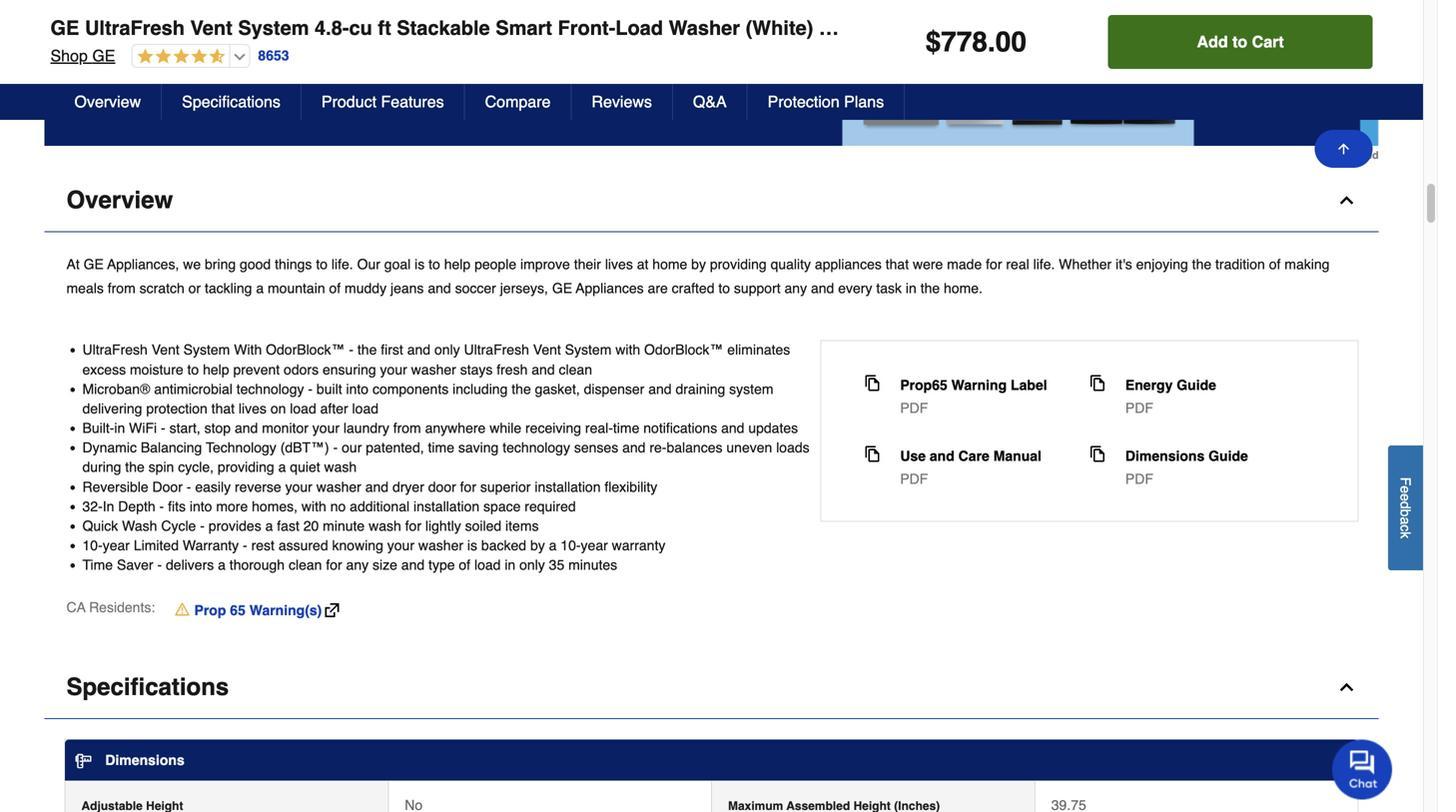 Task type: describe. For each thing, give the bounding box(es) containing it.
is inside ultrafresh vent system with odorblock™ - the first and only ultrafresh vent system with odorblock™ eliminates excess moisture to help prevent odors ensuring your washer stays fresh and clean microban® antimicrobial technology - built into components including the gasket, dispenser and draining system delivering protection that lives on load after load built-in wifi - start, stop and monitor your laundry from anywhere while receiving real-time notifications and updates dynamic balancing technology (dbt™) - our patented, time saving technology senses and re-balances uneven loads during the spin cycle, providing a quiet wash reversible door - easily reverse your washer and dryer door for superior installation flexibility 32-in depth - fits into more homes, with no additional installation space required quick wash cycle - provides a fast 20 minute wash for lightly soiled items 10-year limited warranty - rest assured knowing your washer is backed by a 10-year warranty time saver - delivers a thorough clean for any size and type of load in only 35 minutes
[[468, 538, 478, 554]]

quality
[[771, 256, 811, 272]]

1 vertical spatial only
[[520, 557, 545, 573]]

0 vertical spatial with
[[616, 342, 641, 358]]

dimensions for dimensions
[[105, 752, 185, 768]]

0 vertical spatial wash
[[324, 459, 357, 475]]

1 horizontal spatial system
[[238, 16, 309, 39]]

0 vertical spatial washer
[[411, 361, 456, 377]]

from inside at ge appliances, we bring good things to life. our goal is to help people improve their lives at home by providing quality appliances that were made for real life. whether it's enjoying the tradition of making meals from scratch or tackling a mountain of muddy jeans and soccer jerseys, ge appliances are crafted to support any and every task in the home.
[[108, 280, 136, 296]]

updates
[[749, 420, 798, 436]]

and left draining at top
[[649, 381, 672, 397]]

improve
[[521, 256, 570, 272]]

reverse
[[235, 479, 281, 495]]

overview for bottommost the overview button
[[66, 186, 173, 214]]

and right jeans on the left top of the page
[[428, 280, 451, 296]]

saving
[[458, 440, 499, 456]]

appliances
[[576, 280, 644, 296]]

for left lightly
[[405, 518, 422, 534]]

the left first
[[358, 342, 377, 358]]

ft
[[378, 16, 391, 39]]

wifi
[[129, 420, 157, 436]]

1 e from the top
[[1398, 486, 1414, 494]]

stop
[[204, 420, 231, 436]]

first
[[381, 342, 403, 358]]

additional
[[350, 498, 410, 514]]

mountain
[[268, 280, 325, 296]]

1 horizontal spatial in
[[505, 557, 516, 573]]

dimensions guide pdf
[[1126, 448, 1249, 487]]

energy guide link
[[1126, 375, 1217, 395]]

0 horizontal spatial vent
[[152, 342, 180, 358]]

0 vertical spatial specifications button
[[162, 84, 302, 120]]

0 horizontal spatial installation
[[414, 498, 480, 514]]

.
[[988, 26, 996, 58]]

chat invite button image
[[1333, 739, 1394, 800]]

ensuring
[[323, 361, 376, 377]]

easily
[[195, 479, 231, 495]]

microban®
[[82, 381, 150, 397]]

0 horizontal spatial technology
[[237, 381, 304, 397]]

add to cart button
[[1109, 15, 1373, 69]]

- right wifi
[[161, 420, 166, 436]]

1 vertical spatial wash
[[369, 518, 401, 534]]

in inside at ge appliances, we bring good things to life. our goal is to help people improve their lives at home by providing quality appliances that were made for real life. whether it's enjoying the tradition of making meals from scratch or tackling a mountain of muddy jeans and soccer jerseys, ge appliances are crafted to support any and every task in the home.
[[906, 280, 917, 296]]

2 year from the left
[[581, 538, 608, 554]]

- up warranty
[[200, 518, 205, 534]]

overview for top the overview button
[[74, 92, 141, 111]]

- down cycle,
[[187, 479, 191, 495]]

0 horizontal spatial system
[[183, 342, 230, 358]]

1 year from the left
[[103, 538, 130, 554]]

built
[[317, 381, 342, 397]]

document image
[[1090, 375, 1106, 391]]

and right size
[[401, 557, 425, 573]]

cycle,
[[178, 459, 214, 475]]

loads
[[777, 440, 810, 456]]

2 horizontal spatial system
[[565, 342, 612, 358]]

f e e d b a c k button
[[1389, 445, 1424, 570]]

plans
[[844, 92, 884, 111]]

for down knowing
[[326, 557, 342, 573]]

cu
[[349, 16, 373, 39]]

technology
[[206, 440, 277, 456]]

for inside at ge appliances, we bring good things to life. our goal is to help people improve their lives at home by providing quality appliances that were made for real life. whether it's enjoying the tradition of making meals from scratch or tackling a mountain of muddy jeans and soccer jerseys, ge appliances are crafted to support any and every task in the home.
[[986, 256, 1003, 272]]

at ge appliances, we bring good things to life. our goal is to help people improve their lives at home by providing quality appliances that were made for real life. whether it's enjoying the tradition of making meals from scratch or tackling a mountain of muddy jeans and soccer jerseys, ge appliances are crafted to support any and every task in the home.
[[66, 256, 1330, 296]]

star
[[909, 16, 962, 39]]

0 vertical spatial overview button
[[54, 84, 162, 120]]

help inside at ge appliances, we bring good things to life. our goal is to help people improve their lives at home by providing quality appliances that were made for real life. whether it's enjoying the tradition of making meals from scratch or tackling a mountain of muddy jeans and soccer jerseys, ge appliances are crafted to support any and every task in the home.
[[444, 256, 471, 272]]

we
[[183, 256, 201, 272]]

whether
[[1059, 256, 1112, 272]]

the left "tradition" on the right of the page
[[1193, 256, 1212, 272]]

every
[[838, 280, 873, 296]]

1 horizontal spatial into
[[346, 381, 369, 397]]

from inside ultrafresh vent system with odorblock™ - the first and only ultrafresh vent system with odorblock™ eliminates excess moisture to help prevent odors ensuring your washer stays fresh and clean microban® antimicrobial technology - built into components including the gasket, dispenser and draining system delivering protection that lives on load after load built-in wifi - start, stop and monitor your laundry from anywhere while receiving real-time notifications and updates dynamic balancing technology (dbt™) - our patented, time saving technology senses and re-balances uneven loads during the spin cycle, providing a quiet wash reversible door - easily reverse your washer and dryer door for superior installation flexibility 32-in depth - fits into more homes, with no additional installation space required quick wash cycle - provides a fast 20 minute wash for lightly soiled items 10-year limited warranty - rest assured knowing your washer is backed by a 10-year warranty time saver - delivers a thorough clean for any size and type of load in only 35 minutes
[[393, 420, 421, 436]]

2 vertical spatial washer
[[419, 538, 464, 554]]

1 vertical spatial of
[[329, 280, 341, 296]]

prop65 warning label pdf
[[901, 377, 1048, 416]]

ge up shop
[[50, 16, 79, 39]]

chevron up image for specifications
[[1337, 677, 1357, 697]]

limited
[[134, 538, 179, 554]]

ge right at
[[84, 256, 104, 272]]

arrow up image
[[1336, 141, 1352, 157]]

1 vertical spatial into
[[190, 498, 212, 514]]

ca residents:
[[66, 599, 155, 615]]

our
[[357, 256, 381, 272]]

shop
[[50, 46, 88, 65]]

2 horizontal spatial vent
[[533, 342, 561, 358]]

components
[[373, 381, 449, 397]]

the left spin
[[125, 459, 145, 475]]

ultrafresh up excess
[[82, 342, 148, 358]]

home.
[[944, 280, 983, 296]]

guide for dimensions guide
[[1209, 448, 1249, 464]]

prop65
[[901, 377, 948, 393]]

that inside at ge appliances, we bring good things to life. our goal is to help people improve their lives at home by providing quality appliances that were made for real life. whether it's enjoying the tradition of making meals from scratch or tackling a mountain of muddy jeans and soccer jerseys, ge appliances are crafted to support any and every task in the home.
[[886, 256, 909, 272]]

to right things
[[316, 256, 328, 272]]

35
[[549, 557, 565, 573]]

assured
[[279, 538, 328, 554]]

space
[[484, 498, 521, 514]]

2 e from the top
[[1398, 494, 1414, 501]]

(white)
[[746, 16, 814, 39]]

- left rest
[[243, 538, 247, 554]]

a inside at ge appliances, we bring good things to life. our goal is to help people improve their lives at home by providing quality appliances that were made for real life. whether it's enjoying the tradition of making meals from scratch or tackling a mountain of muddy jeans and soccer jerseys, ge appliances are crafted to support any and every task in the home.
[[256, 280, 264, 296]]

made
[[947, 256, 982, 272]]

their
[[574, 256, 601, 272]]

prevent
[[233, 361, 280, 377]]

moisture
[[130, 361, 183, 377]]

cart
[[1253, 32, 1285, 51]]

fits
[[168, 498, 186, 514]]

meals
[[66, 280, 104, 296]]

b
[[1398, 509, 1414, 517]]

appliances,
[[107, 256, 179, 272]]

lightly
[[426, 518, 461, 534]]

dimensions image
[[75, 753, 91, 769]]

type
[[429, 557, 455, 573]]

laundry
[[344, 420, 389, 436]]

f e e d b a c k
[[1398, 477, 1414, 539]]

document image for use
[[865, 446, 881, 462]]

(dbt™)
[[280, 440, 329, 456]]

your down first
[[380, 361, 407, 377]]

goal
[[384, 256, 411, 272]]

shop ge
[[50, 46, 115, 65]]

homes,
[[252, 498, 298, 514]]

4.6 stars image
[[132, 48, 225, 66]]

pdf inside energy guide pdf
[[1126, 400, 1154, 416]]

lives inside ultrafresh vent system with odorblock™ - the first and only ultrafresh vent system with odorblock™ eliminates excess moisture to help prevent odors ensuring your washer stays fresh and clean microban® antimicrobial technology - built into components including the gasket, dispenser and draining system delivering protection that lives on load after load built-in wifi - start, stop and monitor your laundry from anywhere while receiving real-time notifications and updates dynamic balancing technology (dbt™) - our patented, time saving technology senses and re-balances uneven loads during the spin cycle, providing a quiet wash reversible door - easily reverse your washer and dryer door for superior installation flexibility 32-in depth - fits into more homes, with no additional installation space required quick wash cycle - provides a fast 20 minute wash for lightly soiled items 10-year limited warranty - rest assured knowing your washer is backed by a 10-year warranty time saver - delivers a thorough clean for any size and type of load in only 35 minutes
[[239, 401, 267, 417]]

at
[[66, 256, 80, 272]]

a inside button
[[1398, 517, 1414, 525]]

your up size
[[387, 538, 415, 554]]

providing inside at ge appliances, we bring good things to life. our goal is to help people improve their lives at home by providing quality appliances that were made for real life. whether it's enjoying the tradition of making meals from scratch or tackling a mountain of muddy jeans and soccer jerseys, ge appliances are crafted to support any and every task in the home.
[[710, 256, 767, 272]]

1 vertical spatial clean
[[289, 557, 322, 573]]

add to cart
[[1197, 32, 1285, 51]]

while
[[490, 420, 522, 436]]

soiled
[[465, 518, 502, 534]]

to right crafted
[[719, 280, 730, 296]]

compare
[[485, 92, 551, 111]]

smart
[[496, 16, 552, 39]]

stays
[[460, 361, 493, 377]]

warranty
[[183, 538, 239, 554]]

document image for prop65
[[865, 375, 881, 391]]

spin
[[149, 459, 174, 475]]

people
[[475, 256, 517, 272]]

dryer
[[393, 479, 424, 495]]

good
[[240, 256, 271, 272]]

and left re-
[[623, 440, 646, 456]]

uneven
[[727, 440, 773, 456]]

pdf inside prop65 warning label pdf
[[901, 400, 929, 416]]

any inside at ge appliances, we bring good things to life. our goal is to help people improve their lives at home by providing quality appliances that were made for real life. whether it's enjoying the tradition of making meals from scratch or tackling a mountain of muddy jeans and soccer jerseys, ge appliances are crafted to support any and every task in the home.
[[785, 280, 807, 296]]

and up uneven
[[721, 420, 745, 436]]

real
[[1006, 256, 1030, 272]]

reviews
[[592, 92, 652, 111]]

k
[[1398, 532, 1414, 539]]

1 life. from the left
[[332, 256, 353, 272]]

a down warranty
[[218, 557, 226, 573]]

0 vertical spatial installation
[[535, 479, 601, 495]]

anywhere
[[425, 420, 486, 436]]

20
[[303, 518, 319, 534]]

front-
[[558, 16, 616, 39]]

energy
[[1126, 377, 1173, 393]]



Task type: vqa. For each thing, say whether or not it's contained in the screenshot.
good
yes



Task type: locate. For each thing, give the bounding box(es) containing it.
for
[[986, 256, 1003, 272], [460, 479, 477, 495], [405, 518, 422, 534], [326, 557, 342, 573]]

product features button
[[302, 84, 465, 120]]

to up antimicrobial at the top left of page
[[187, 361, 199, 377]]

delivers
[[166, 557, 214, 573]]

system up dispenser
[[565, 342, 612, 358]]

1 vertical spatial with
[[302, 498, 327, 514]]

1 vertical spatial lives
[[239, 401, 267, 417]]

overview button
[[54, 84, 162, 120], [44, 170, 1379, 232]]

1 vertical spatial specifications
[[66, 673, 229, 701]]

receiving
[[526, 420, 582, 436]]

overview down shop ge
[[74, 92, 141, 111]]

providing
[[710, 256, 767, 272], [218, 459, 274, 475]]

your down after
[[313, 420, 340, 436]]

10- up time
[[82, 538, 103, 554]]

- left fits
[[159, 498, 164, 514]]

- up "ensuring"
[[349, 342, 354, 358]]

1 vertical spatial technology
[[503, 440, 570, 456]]

quick
[[82, 518, 118, 534]]

1 horizontal spatial help
[[444, 256, 471, 272]]

load
[[616, 16, 663, 39]]

on
[[271, 401, 286, 417]]

and up 'additional'
[[365, 479, 389, 495]]

1 vertical spatial dimensions
[[105, 752, 185, 768]]

1 horizontal spatial of
[[459, 557, 471, 573]]

and up gasket,
[[532, 361, 555, 377]]

muddy
[[345, 280, 387, 296]]

1 horizontal spatial clean
[[559, 361, 592, 377]]

0 vertical spatial into
[[346, 381, 369, 397]]

0 vertical spatial of
[[1270, 256, 1281, 272]]

guide for energy guide
[[1177, 377, 1217, 393]]

2 horizontal spatial load
[[475, 557, 501, 573]]

0 vertical spatial in
[[906, 280, 917, 296]]

odorblock™
[[266, 342, 345, 358], [644, 342, 724, 358]]

2 vertical spatial of
[[459, 557, 471, 573]]

only up including at top left
[[435, 342, 460, 358]]

2 horizontal spatial in
[[906, 280, 917, 296]]

chevron up image
[[1337, 190, 1357, 210], [1337, 677, 1357, 697]]

saver
[[117, 557, 153, 573]]

specifications
[[182, 92, 281, 111], [66, 673, 229, 701]]

excess
[[82, 361, 126, 377]]

1 horizontal spatial by
[[692, 256, 706, 272]]

0 horizontal spatial life.
[[332, 256, 353, 272]]

time up senses
[[613, 420, 640, 436]]

e up d
[[1398, 486, 1414, 494]]

specifications down residents:
[[66, 673, 229, 701]]

1 horizontal spatial technology
[[503, 440, 570, 456]]

a up k on the bottom
[[1398, 517, 1414, 525]]

1 vertical spatial that
[[211, 401, 235, 417]]

depth
[[118, 498, 156, 514]]

manual
[[994, 448, 1042, 464]]

of right "type"
[[459, 557, 471, 573]]

any inside ultrafresh vent system with odorblock™ - the first and only ultrafresh vent system with odorblock™ eliminates excess moisture to help prevent odors ensuring your washer stays fresh and clean microban® antimicrobial technology - built into components including the gasket, dispenser and draining system delivering protection that lives on load after load built-in wifi - start, stop and monitor your laundry from anywhere while receiving real-time notifications and updates dynamic balancing technology (dbt™) - our patented, time saving technology senses and re-balances uneven loads during the spin cycle, providing a quiet wash reversible door - easily reverse your washer and dryer door for superior installation flexibility 32-in depth - fits into more homes, with no additional installation space required quick wash cycle - provides a fast 20 minute wash for lightly soiled items 10-year limited warranty - rest assured knowing your washer is backed by a 10-year warranty time saver - delivers a thorough clean for any size and type of load in only 35 minutes
[[346, 557, 369, 573]]

-
[[349, 342, 354, 358], [308, 381, 313, 397], [161, 420, 166, 436], [333, 440, 338, 456], [187, 479, 191, 495], [159, 498, 164, 514], [200, 518, 205, 534], [243, 538, 247, 554], [157, 557, 162, 573]]

1 vertical spatial overview button
[[44, 170, 1379, 232]]

and left "every"
[[811, 280, 835, 296]]

lives inside at ge appliances, we bring good things to life. our goal is to help people improve their lives at home by providing quality appliances that were made for real life. whether it's enjoying the tradition of making meals from scratch or tackling a mountain of muddy jeans and soccer jerseys, ge appliances are crafted to support any and every task in the home.
[[605, 256, 633, 272]]

for left real
[[986, 256, 1003, 272]]

chevron up image down arrow up image
[[1337, 190, 1357, 210]]

1 horizontal spatial providing
[[710, 256, 767, 272]]

technology up on
[[237, 381, 304, 397]]

0 horizontal spatial 10-
[[82, 538, 103, 554]]

clean up gasket,
[[559, 361, 592, 377]]

a
[[256, 280, 264, 296], [278, 459, 286, 475], [1398, 517, 1414, 525], [265, 518, 273, 534], [549, 538, 557, 554], [218, 557, 226, 573]]

warning image
[[175, 601, 189, 617]]

pdf down "dimensions guide" link at the right
[[1126, 471, 1154, 487]]

fast
[[277, 518, 300, 534]]

0 horizontal spatial is
[[415, 256, 425, 272]]

system up 8653
[[238, 16, 309, 39]]

pdf down prop65
[[901, 400, 929, 416]]

built-
[[82, 420, 114, 436]]

0 vertical spatial only
[[435, 342, 460, 358]]

0 horizontal spatial year
[[103, 538, 130, 554]]

1 vertical spatial is
[[468, 538, 478, 554]]

by inside ultrafresh vent system with odorblock™ - the first and only ultrafresh vent system with odorblock™ eliminates excess moisture to help prevent odors ensuring your washer stays fresh and clean microban® antimicrobial technology - built into components including the gasket, dispenser and draining system delivering protection that lives on load after load built-in wifi - start, stop and monitor your laundry from anywhere while receiving real-time notifications and updates dynamic balancing technology (dbt™) - our patented, time saving technology senses and re-balances uneven loads during the spin cycle, providing a quiet wash reversible door - easily reverse your washer and dryer door for superior installation flexibility 32-in depth - fits into more homes, with no additional installation space required quick wash cycle - provides a fast 20 minute wash for lightly soiled items 10-year limited warranty - rest assured knowing your washer is backed by a 10-year warranty time saver - delivers a thorough clean for any size and type of load in only 35 minutes
[[530, 538, 545, 554]]

balances
[[667, 440, 723, 456]]

- down limited
[[157, 557, 162, 573]]

with up dispenser
[[616, 342, 641, 358]]

1 vertical spatial from
[[393, 420, 421, 436]]

a down good
[[256, 280, 264, 296]]

gasket,
[[535, 381, 580, 397]]

0 vertical spatial that
[[886, 256, 909, 272]]

required
[[525, 498, 576, 514]]

f
[[1398, 477, 1414, 486]]

a left "quiet"
[[278, 459, 286, 475]]

1 vertical spatial help
[[203, 361, 229, 377]]

2 vertical spatial in
[[505, 557, 516, 573]]

0 vertical spatial dimensions
[[1126, 448, 1205, 464]]

pdf inside use and care manual pdf
[[901, 471, 929, 487]]

overview button down shop ge
[[54, 84, 162, 120]]

minutes
[[569, 557, 618, 573]]

making
[[1285, 256, 1330, 272]]

in
[[103, 498, 114, 514]]

system
[[730, 381, 774, 397]]

0 vertical spatial lives
[[605, 256, 633, 272]]

use and care manual link
[[901, 446, 1042, 466]]

providing inside ultrafresh vent system with odorblock™ - the first and only ultrafresh vent system with odorblock™ eliminates excess moisture to help prevent odors ensuring your washer stays fresh and clean microban® antimicrobial technology - built into components including the gasket, dispenser and draining system delivering protection that lives on load after load built-in wifi - start, stop and monitor your laundry from anywhere while receiving real-time notifications and updates dynamic balancing technology (dbt™) - our patented, time saving technology senses and re-balances uneven loads during the spin cycle, providing a quiet wash reversible door - easily reverse your washer and dryer door for superior installation flexibility 32-in depth - fits into more homes, with no additional installation space required quick wash cycle - provides a fast 20 minute wash for lightly soiled items 10-year limited warranty - rest assured knowing your washer is backed by a 10-year warranty time saver - delivers a thorough clean for any size and type of load in only 35 minutes
[[218, 459, 274, 475]]

year up minutes
[[581, 538, 608, 554]]

1 horizontal spatial installation
[[535, 479, 601, 495]]

overview button up the home on the top left
[[44, 170, 1379, 232]]

protection plans button
[[748, 84, 905, 120]]

0 horizontal spatial any
[[346, 557, 369, 573]]

1 horizontal spatial load
[[352, 401, 379, 417]]

your down "quiet"
[[285, 479, 313, 495]]

guide down energy guide pdf
[[1209, 448, 1249, 464]]

0 vertical spatial is
[[415, 256, 425, 272]]

0 horizontal spatial load
[[290, 401, 316, 417]]

protection plans
[[768, 92, 884, 111]]

specifications down 8653
[[182, 92, 281, 111]]

0 horizontal spatial time
[[428, 440, 455, 456]]

for right door
[[460, 479, 477, 495]]

and up the technology
[[235, 420, 258, 436]]

0 vertical spatial time
[[613, 420, 640, 436]]

1 horizontal spatial is
[[468, 538, 478, 554]]

1 vertical spatial time
[[428, 440, 455, 456]]

were
[[913, 256, 944, 272]]

advertisement region
[[44, 0, 1379, 162]]

energy
[[819, 16, 903, 39]]

and right first
[[407, 342, 431, 358]]

ultrafresh up 4.6 stars image at the left of page
[[85, 16, 185, 39]]

by up crafted
[[692, 256, 706, 272]]

or
[[188, 280, 201, 296]]

with up 20
[[302, 498, 327, 514]]

real-
[[585, 420, 613, 436]]

dimensions inside 'dimensions guide pdf'
[[1126, 448, 1205, 464]]

0 vertical spatial specifications
[[182, 92, 281, 111]]

1 horizontal spatial any
[[785, 280, 807, 296]]

cycle
[[161, 518, 196, 534]]

- left built
[[308, 381, 313, 397]]

1 vertical spatial installation
[[414, 498, 480, 514]]

ultrafresh up fresh
[[464, 342, 529, 358]]

reversible
[[82, 479, 149, 495]]

guide
[[1177, 377, 1217, 393], [1209, 448, 1249, 464]]

0 horizontal spatial from
[[108, 280, 136, 296]]

ge down "improve"
[[552, 280, 573, 296]]

0 vertical spatial guide
[[1177, 377, 1217, 393]]

of left muddy
[[329, 280, 341, 296]]

into down "ensuring"
[[346, 381, 369, 397]]

chevron up image up "chat invite button" "image"
[[1337, 677, 1357, 697]]

start,
[[169, 420, 201, 436]]

guide inside energy guide pdf
[[1177, 377, 1217, 393]]

overview
[[74, 92, 141, 111], [66, 186, 173, 214]]

from down the "appliances,"
[[108, 280, 136, 296]]

more
[[216, 498, 248, 514]]

scratch
[[139, 280, 185, 296]]

1 vertical spatial washer
[[316, 479, 362, 495]]

load up laundry
[[352, 401, 379, 417]]

chevron up image inside specifications button
[[1337, 677, 1357, 697]]

1 chevron up image from the top
[[1337, 190, 1357, 210]]

appliances
[[815, 256, 882, 272]]

items
[[506, 518, 539, 534]]

system
[[238, 16, 309, 39], [183, 342, 230, 358], [565, 342, 612, 358]]

dimensions for dimensions guide pdf
[[1126, 448, 1205, 464]]

any down knowing
[[346, 557, 369, 573]]

odorblock™ up 'odors'
[[266, 342, 345, 358]]

link icon image
[[325, 603, 339, 617]]

help inside ultrafresh vent system with odorblock™ - the first and only ultrafresh vent system with odorblock™ eliminates excess moisture to help prevent odors ensuring your washer stays fresh and clean microban® antimicrobial technology - built into components including the gasket, dispenser and draining system delivering protection that lives on load after load built-in wifi - start, stop and monitor your laundry from anywhere while receiving real-time notifications and updates dynamic balancing technology (dbt™) - our patented, time saving technology senses and re-balances uneven loads during the spin cycle, providing a quiet wash reversible door - easily reverse your washer and dryer door for superior installation flexibility 32-in depth - fits into more homes, with no additional installation space required quick wash cycle - provides a fast 20 minute wash for lightly soiled items 10-year limited warranty - rest assured knowing your washer is backed by a 10-year warranty time saver - delivers a thorough clean for any size and type of load in only 35 minutes
[[203, 361, 229, 377]]

time
[[82, 557, 113, 573]]

0 horizontal spatial providing
[[218, 459, 274, 475]]

warranty
[[612, 538, 666, 554]]

0 horizontal spatial dimensions
[[105, 752, 185, 768]]

into
[[346, 381, 369, 397], [190, 498, 212, 514]]

vent up gasket,
[[533, 342, 561, 358]]

wash
[[122, 518, 157, 534]]

chevron up image for overview
[[1337, 190, 1357, 210]]

1 vertical spatial specifications button
[[44, 656, 1379, 719]]

0 vertical spatial chevron up image
[[1337, 190, 1357, 210]]

0 horizontal spatial clean
[[289, 557, 322, 573]]

to inside add to cart button
[[1233, 32, 1248, 51]]

that up task
[[886, 256, 909, 272]]

0 vertical spatial clean
[[559, 361, 592, 377]]

residents:
[[89, 599, 155, 615]]

0 horizontal spatial lives
[[239, 401, 267, 417]]

document image left prop65
[[865, 375, 881, 391]]

2 odorblock™ from the left
[[644, 342, 724, 358]]

wash down 'additional'
[[369, 518, 401, 534]]

of inside ultrafresh vent system with odorblock™ - the first and only ultrafresh vent system with odorblock™ eliminates excess moisture to help prevent odors ensuring your washer stays fresh and clean microban® antimicrobial technology - built into components including the gasket, dispenser and draining system delivering protection that lives on load after load built-in wifi - start, stop and monitor your laundry from anywhere while receiving real-time notifications and updates dynamic balancing technology (dbt™) - our patented, time saving technology senses and re-balances uneven loads during the spin cycle, providing a quiet wash reversible door - easily reverse your washer and dryer door for superior installation flexibility 32-in depth - fits into more homes, with no additional installation space required quick wash cycle - provides a fast 20 minute wash for lightly soiled items 10-year limited warranty - rest assured knowing your washer is backed by a 10-year warranty time saver - delivers a thorough clean for any size and type of load in only 35 minutes
[[459, 557, 471, 573]]

installation
[[535, 479, 601, 495], [414, 498, 480, 514]]

eliminates
[[728, 342, 791, 358]]

1 horizontal spatial from
[[393, 420, 421, 436]]

2 life. from the left
[[1034, 256, 1055, 272]]

installation up lightly
[[414, 498, 480, 514]]

1 horizontal spatial vent
[[190, 16, 233, 39]]

in down backed
[[505, 557, 516, 573]]

1 10- from the left
[[82, 538, 103, 554]]

e up b at right
[[1398, 494, 1414, 501]]

ultrafresh vent system with odorblock™ - the first and only ultrafresh vent system with odorblock™ eliminates excess moisture to help prevent odors ensuring your washer stays fresh and clean microban® antimicrobial technology - built into components including the gasket, dispenser and draining system delivering protection that lives on load after load built-in wifi - start, stop and monitor your laundry from anywhere while receiving real-time notifications and updates dynamic balancing technology (dbt™) - our patented, time saving technology senses and re-balances uneven loads during the spin cycle, providing a quiet wash reversible door - easily reverse your washer and dryer door for superior installation flexibility 32-in depth - fits into more homes, with no additional installation space required quick wash cycle - provides a fast 20 minute wash for lightly soiled items 10-year limited warranty - rest assured knowing your washer is backed by a 10-year warranty time saver - delivers a thorough clean for any size and type of load in only 35 minutes
[[82, 342, 810, 573]]

0 vertical spatial providing
[[710, 256, 767, 272]]

warning
[[952, 377, 1007, 393]]

1 horizontal spatial that
[[886, 256, 909, 272]]

jerseys,
[[500, 280, 548, 296]]

reviews button
[[572, 84, 673, 120]]

0 horizontal spatial in
[[114, 420, 125, 436]]

home
[[653, 256, 688, 272]]

odors
[[284, 361, 319, 377]]

8653
[[258, 48, 289, 64]]

only left 35
[[520, 557, 545, 573]]

is down soiled
[[468, 538, 478, 554]]

any down the quality
[[785, 280, 807, 296]]

pdf inside 'dimensions guide pdf'
[[1126, 471, 1154, 487]]

and right the use
[[930, 448, 955, 464]]

load down backed
[[475, 557, 501, 573]]

chevron up image inside the overview button
[[1337, 190, 1357, 210]]

0 vertical spatial help
[[444, 256, 471, 272]]

providing up support at right
[[710, 256, 767, 272]]

odorblock™ up draining at top
[[644, 342, 724, 358]]

dimensions down energy guide pdf
[[1126, 448, 1205, 464]]

1 horizontal spatial odorblock™
[[644, 342, 724, 358]]

balancing
[[141, 440, 202, 456]]

dynamic
[[82, 440, 137, 456]]

2 10- from the left
[[561, 538, 581, 554]]

that up stop
[[211, 401, 235, 417]]

0 vertical spatial from
[[108, 280, 136, 296]]

0 horizontal spatial wash
[[324, 459, 357, 475]]

to right goal
[[429, 256, 440, 272]]

senses
[[574, 440, 619, 456]]

that inside ultrafresh vent system with odorblock™ - the first and only ultrafresh vent system with odorblock™ eliminates excess moisture to help prevent odors ensuring your washer stays fresh and clean microban® antimicrobial technology - built into components including the gasket, dispenser and draining system delivering protection that lives on load after load built-in wifi - start, stop and monitor your laundry from anywhere while receiving real-time notifications and updates dynamic balancing technology (dbt™) - our patented, time saving technology senses and re-balances uneven loads during the spin cycle, providing a quiet wash reversible door - easily reverse your washer and dryer door for superior installation flexibility 32-in depth - fits into more homes, with no additional installation space required quick wash cycle - provides a fast 20 minute wash for lightly soiled items 10-year limited warranty - rest assured knowing your washer is backed by a 10-year warranty time saver - delivers a thorough clean for any size and type of load in only 35 minutes
[[211, 401, 235, 417]]

flexibility
[[605, 479, 658, 495]]

1 vertical spatial any
[[346, 557, 369, 573]]

1 horizontal spatial only
[[520, 557, 545, 573]]

1 odorblock™ from the left
[[266, 342, 345, 358]]

to inside ultrafresh vent system with odorblock™ - the first and only ultrafresh vent system with odorblock™ eliminates excess moisture to help prevent odors ensuring your washer stays fresh and clean microban® antimicrobial technology - built into components including the gasket, dispenser and draining system delivering protection that lives on load after load built-in wifi - start, stop and monitor your laundry from anywhere while receiving real-time notifications and updates dynamic balancing technology (dbt™) - our patented, time saving technology senses and re-balances uneven loads during the spin cycle, providing a quiet wash reversible door - easily reverse your washer and dryer door for superior installation flexibility 32-in depth - fits into more homes, with no additional installation space required quick wash cycle - provides a fast 20 minute wash for lightly soiled items 10-year limited warranty - rest assured knowing your washer is backed by a 10-year warranty time saver - delivers a thorough clean for any size and type of load in only 35 minutes
[[187, 361, 199, 377]]

document image for dimensions
[[1090, 446, 1106, 462]]

washer
[[669, 16, 740, 39]]

guide inside 'dimensions guide pdf'
[[1209, 448, 1249, 464]]

0 horizontal spatial only
[[435, 342, 460, 358]]

superior
[[480, 479, 531, 495]]

overview up the "appliances,"
[[66, 186, 173, 214]]

life. right real
[[1034, 256, 1055, 272]]

prop
[[194, 602, 226, 618]]

thorough
[[230, 557, 285, 573]]

ca
[[66, 599, 85, 615]]

0 horizontal spatial help
[[203, 361, 229, 377]]

is inside at ge appliances, we bring good things to life. our goal is to help people improve their lives at home by providing quality appliances that were made for real life. whether it's enjoying the tradition of making meals from scratch or tackling a mountain of muddy jeans and soccer jerseys, ge appliances are crafted to support any and every task in the home.
[[415, 256, 425, 272]]

2 chevron up image from the top
[[1337, 677, 1357, 697]]

dimensions right dimensions image
[[105, 752, 185, 768]]

- left our
[[333, 440, 338, 456]]

0 vertical spatial by
[[692, 256, 706, 272]]

time down anywhere
[[428, 440, 455, 456]]

0 horizontal spatial of
[[329, 280, 341, 296]]

1 vertical spatial chevron up image
[[1337, 677, 1357, 697]]

1 horizontal spatial life.
[[1034, 256, 1055, 272]]

1 horizontal spatial 10-
[[561, 538, 581, 554]]

pdf
[[901, 400, 929, 416], [1126, 400, 1154, 416], [901, 471, 929, 487], [1126, 471, 1154, 487]]

1 vertical spatial by
[[530, 538, 545, 554]]

washer up "type"
[[419, 538, 464, 554]]

and inside use and care manual pdf
[[930, 448, 955, 464]]

1 horizontal spatial wash
[[369, 518, 401, 534]]

size
[[373, 557, 398, 573]]

our
[[342, 440, 362, 456]]

backed
[[481, 538, 527, 554]]

$ 778 . 00
[[926, 26, 1027, 58]]

document image
[[865, 375, 881, 391], [865, 446, 881, 462], [1090, 446, 1106, 462]]

guide right energy
[[1177, 377, 1217, 393]]

by inside at ge appliances, we bring good things to life. our goal is to help people improve their lives at home by providing quality appliances that were made for real life. whether it's enjoying the tradition of making meals from scratch or tackling a mountain of muddy jeans and soccer jerseys, ge appliances are crafted to support any and every task in the home.
[[692, 256, 706, 272]]

from
[[108, 280, 136, 296], [393, 420, 421, 436]]

pdf down energy
[[1126, 400, 1154, 416]]

no
[[330, 498, 346, 514]]

vent up 4.6 stars image at the left of page
[[190, 16, 233, 39]]

the
[[1193, 256, 1212, 272], [921, 280, 940, 296], [358, 342, 377, 358], [512, 381, 531, 397], [125, 459, 145, 475]]

0 horizontal spatial that
[[211, 401, 235, 417]]

lives left on
[[239, 401, 267, 417]]

during
[[82, 459, 121, 475]]

1 vertical spatial in
[[114, 420, 125, 436]]

wash down our
[[324, 459, 357, 475]]

ge right shop
[[92, 46, 115, 65]]

a up 35
[[549, 538, 557, 554]]

1 vertical spatial guide
[[1209, 448, 1249, 464]]

in down delivering
[[114, 420, 125, 436]]

washer up components
[[411, 361, 456, 377]]

the down fresh
[[512, 381, 531, 397]]

the down were
[[921, 280, 940, 296]]

enjoying
[[1137, 256, 1189, 272]]

0 horizontal spatial into
[[190, 498, 212, 514]]

by down items
[[530, 538, 545, 554]]

dimensions guide link
[[1126, 446, 1249, 466]]

tackling
[[205, 280, 252, 296]]

0 vertical spatial overview
[[74, 92, 141, 111]]

0 vertical spatial any
[[785, 280, 807, 296]]

1 vertical spatial overview
[[66, 186, 173, 214]]

a left fast
[[265, 518, 273, 534]]

0 vertical spatial technology
[[237, 381, 304, 397]]

d
[[1398, 501, 1414, 509]]

providing down the technology
[[218, 459, 274, 475]]

wash
[[324, 459, 357, 475], [369, 518, 401, 534]]

1 horizontal spatial year
[[581, 538, 608, 554]]

technology down receiving
[[503, 440, 570, 456]]

0 horizontal spatial with
[[302, 498, 327, 514]]

2 horizontal spatial of
[[1270, 256, 1281, 272]]

$
[[926, 26, 941, 58]]



